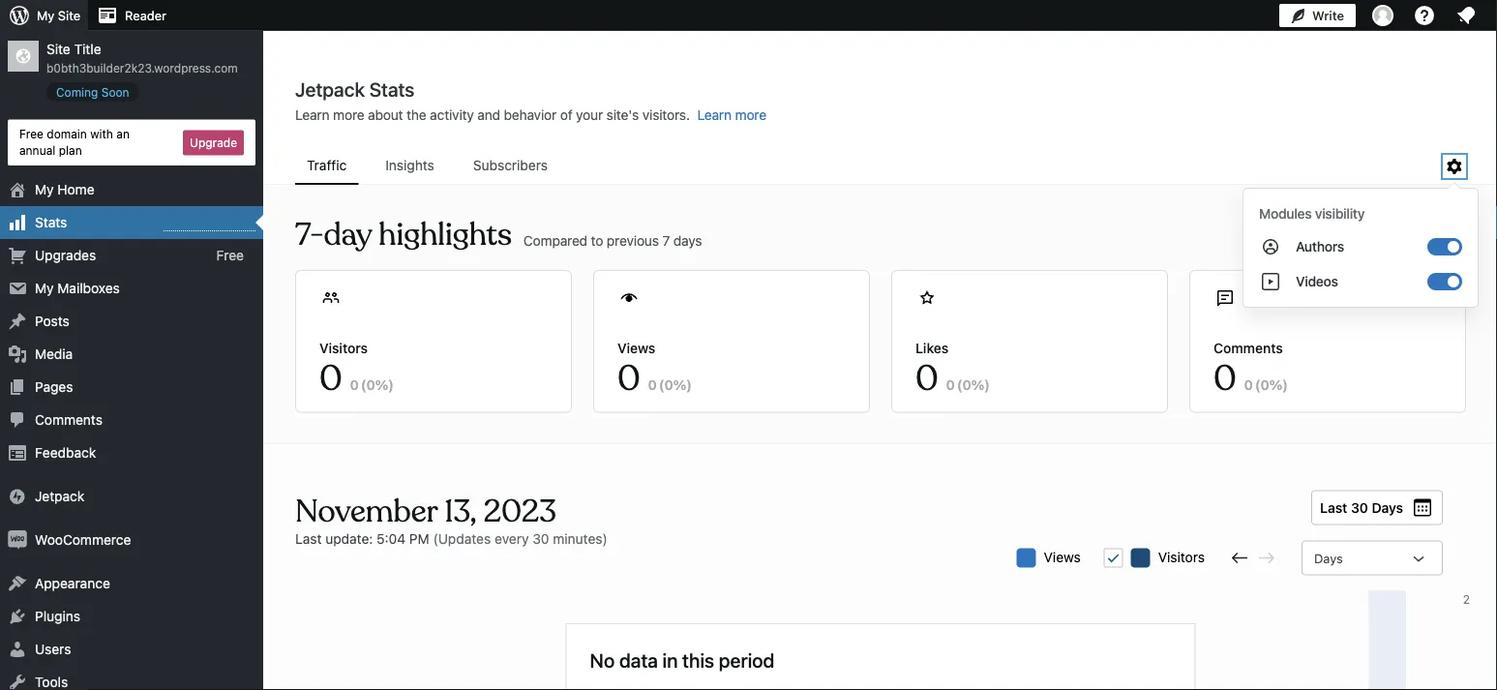 Task type: vqa. For each thing, say whether or not it's contained in the screenshot.
ron is a minimalist blogging theme designed with a focus on delivering an exceptional reading experience. its unique offset post layout and sticky post navigation make it stand out. by intentionally omitting a header, it includes only a footer, ron allows readers to dive straight into the content without distractions. IMAGE
no



Task type: describe. For each thing, give the bounding box(es) containing it.
update:
[[326, 531, 373, 547]]

subscribers
[[473, 157, 548, 173]]

highlights
[[379, 215, 512, 255]]

my mailboxes
[[35, 280, 120, 296]]

reader link
[[88, 0, 174, 31]]

free for free domain with an annual plan
[[19, 127, 44, 141]]

help image
[[1414, 4, 1437, 27]]

visitors.
[[643, 107, 690, 123]]

plugins
[[35, 609, 80, 625]]

every
[[495, 531, 529, 547]]

learn more link
[[698, 107, 767, 123]]

my site
[[37, 8, 80, 23]]

comments link
[[0, 404, 263, 437]]

no
[[590, 649, 615, 672]]

your
[[576, 107, 603, 123]]

( for visitors 0 0 ( 0 %)
[[361, 377, 366, 393]]

%) for views 0 0 ( 0 %)
[[674, 377, 692, 393]]

my for my mailboxes
[[35, 280, 54, 296]]

visitors 0 0 ( 0 %)
[[320, 340, 394, 401]]

users
[[35, 642, 71, 658]]

coming
[[56, 85, 98, 99]]

appearance
[[35, 576, 110, 592]]

my home link
[[0, 173, 263, 206]]

jetpack link
[[0, 480, 263, 513]]

last 30 days
[[1321, 500, 1404, 516]]

learn more
[[698, 107, 767, 123]]

november 13, 2023 last update: 5:04 pm (updates every 30 minutes)
[[295, 492, 608, 547]]

reader
[[125, 8, 166, 23]]

media
[[35, 346, 73, 362]]

2
[[1464, 593, 1471, 607]]

comments 0 0 ( 0 %)
[[1214, 340, 1289, 401]]

free domain with an annual plan
[[19, 127, 130, 157]]

appearance link
[[0, 568, 263, 600]]

previous
[[607, 232, 659, 248]]

behavior
[[504, 107, 557, 123]]

( for comments 0 0 ( 0 %)
[[1256, 377, 1261, 393]]

feedback
[[35, 445, 96, 461]]

my home
[[35, 182, 94, 198]]

domain
[[47, 127, 87, 141]]

menu inside jetpack stats main content
[[295, 148, 1444, 185]]

videos
[[1297, 274, 1339, 290]]

traffic
[[307, 157, 347, 173]]

my profile image
[[1373, 5, 1394, 26]]

this
[[683, 649, 715, 672]]

pages
[[35, 379, 73, 395]]

( for views 0 0 ( 0 %)
[[659, 377, 665, 393]]

learn
[[295, 107, 330, 123]]

site's
[[607, 107, 639, 123]]

write link
[[1280, 0, 1357, 31]]

free for free
[[216, 247, 244, 263]]

likes
[[916, 340, 949, 356]]

users link
[[0, 633, 263, 666]]

no data in this period
[[590, 649, 775, 672]]

2023
[[484, 492, 557, 531]]

jetpack stats
[[295, 77, 415, 100]]

of
[[560, 107, 573, 123]]

activity
[[430, 107, 474, 123]]

upgrade button
[[183, 130, 244, 155]]

tooltip containing modules visibility
[[1234, 178, 1480, 308]]

insights link
[[374, 148, 446, 183]]

period
[[719, 649, 775, 672]]

day
[[324, 215, 372, 255]]

days
[[674, 232, 702, 248]]

last inside button
[[1321, 500, 1348, 516]]

last 30 days button
[[1312, 490, 1444, 525]]

stats
[[35, 215, 67, 231]]

visibility
[[1316, 206, 1366, 222]]

authors
[[1297, 239, 1345, 255]]

pages link
[[0, 371, 263, 404]]

posts link
[[0, 305, 263, 338]]

jetpack
[[35, 489, 85, 505]]

annual plan
[[19, 144, 82, 157]]

100,000
[[1426, 593, 1471, 607]]

0 vertical spatial site
[[58, 8, 80, 23]]

visitors for visitors
[[1159, 549, 1206, 565]]

days button
[[1302, 541, 1444, 576]]

posts
[[35, 313, 69, 329]]

coming soon
[[56, 85, 129, 99]]

stats link
[[0, 206, 263, 239]]

site title b0bth3builder2k23.wordpress.com
[[46, 41, 238, 75]]

%) for likes 0 0 ( 0 %)
[[972, 377, 991, 393]]

title
[[74, 41, 101, 57]]

about
[[368, 107, 403, 123]]

7-day highlights
[[295, 215, 512, 255]]



Task type: locate. For each thing, give the bounding box(es) containing it.
5:04
[[377, 531, 406, 547]]

visitors inside visitors 0 0 ( 0 %)
[[320, 340, 368, 356]]

comments for comments 0 0 ( 0 %)
[[1214, 340, 1284, 356]]

upgrades
[[35, 247, 96, 263]]

site up title
[[58, 8, 80, 23]]

an
[[116, 127, 130, 141]]

my up posts
[[35, 280, 54, 296]]

0 horizontal spatial last
[[295, 531, 322, 547]]

free up annual plan
[[19, 127, 44, 141]]

0 vertical spatial last
[[1321, 500, 1348, 516]]

0 vertical spatial img image
[[8, 487, 27, 507]]

4 %) from the left
[[1270, 377, 1289, 393]]

views inside views 0 0 ( 0 %)
[[618, 340, 656, 356]]

in
[[663, 649, 678, 672]]

modules
[[1260, 206, 1312, 222]]

%) inside views 0 0 ( 0 %)
[[674, 377, 692, 393]]

3 ( from the left
[[957, 377, 963, 393]]

1 horizontal spatial comments
[[1214, 340, 1284, 356]]

last
[[1321, 500, 1348, 516], [295, 531, 322, 547]]

site left title
[[46, 41, 70, 57]]

( inside visitors 0 0 ( 0 %)
[[361, 377, 366, 393]]

0 vertical spatial free
[[19, 127, 44, 141]]

likes 0 0 ( 0 %)
[[916, 340, 991, 401]]

upgrade
[[190, 136, 237, 149]]

my left home
[[35, 182, 54, 198]]

views 0 0 ( 0 %)
[[618, 340, 692, 401]]

(
[[361, 377, 366, 393], [659, 377, 665, 393], [957, 377, 963, 393], [1256, 377, 1261, 393]]

manage your notifications image
[[1455, 4, 1479, 27]]

menu
[[295, 148, 1444, 185]]

none checkbox inside jetpack stats main content
[[1105, 549, 1124, 568]]

2 %) from the left
[[674, 377, 692, 393]]

1 horizontal spatial 30
[[1352, 500, 1369, 516]]

woocommerce link
[[0, 524, 263, 557]]

my site link
[[0, 0, 88, 31]]

1 vertical spatial img image
[[8, 531, 27, 550]]

my left reader link
[[37, 8, 54, 23]]

to
[[591, 232, 604, 248]]

%) inside likes 0 0 ( 0 %)
[[972, 377, 991, 393]]

0
[[320, 357, 342, 401], [618, 357, 641, 401], [916, 357, 939, 401], [1214, 357, 1237, 401], [350, 377, 359, 393], [366, 377, 375, 393], [648, 377, 657, 393], [665, 377, 674, 393], [947, 377, 956, 393], [963, 377, 972, 393], [1245, 377, 1254, 393], [1261, 377, 1270, 393]]

7-
[[295, 215, 324, 255]]

1 vertical spatial visitors
[[1159, 549, 1206, 565]]

1 %) from the left
[[375, 377, 394, 393]]

0 vertical spatial 30
[[1352, 500, 1369, 516]]

1 ( from the left
[[361, 377, 366, 393]]

0 horizontal spatial visitors
[[320, 340, 368, 356]]

img image for woocommerce
[[8, 531, 27, 550]]

( inside views 0 0 ( 0 %)
[[659, 377, 665, 393]]

1 horizontal spatial days
[[1373, 500, 1404, 516]]

free inside free domain with an annual plan
[[19, 127, 44, 141]]

1 horizontal spatial free
[[216, 247, 244, 263]]

img image inside jetpack link
[[8, 487, 27, 507]]

site
[[58, 8, 80, 23], [46, 41, 70, 57]]

my for my site
[[37, 8, 54, 23]]

feedback link
[[0, 437, 263, 470]]

1 vertical spatial comments
[[35, 412, 103, 428]]

1 vertical spatial my
[[35, 182, 54, 198]]

0 vertical spatial visitors
[[320, 340, 368, 356]]

media link
[[0, 338, 263, 371]]

0 vertical spatial my
[[37, 8, 54, 23]]

30 inside november 13, 2023 last update: 5:04 pm (updates every 30 minutes)
[[533, 531, 550, 547]]

days up the days dropdown button in the bottom right of the page
[[1373, 500, 1404, 516]]

compared to previous 7 days
[[524, 232, 702, 248]]

1 vertical spatial views
[[1044, 549, 1081, 565]]

img image left "jetpack"
[[8, 487, 27, 507]]

write
[[1313, 8, 1345, 23]]

mailboxes
[[57, 280, 120, 296]]

100,000 2
[[1426, 593, 1471, 607]]

days down "last 30 days"
[[1315, 551, 1344, 565]]

my
[[37, 8, 54, 23], [35, 182, 54, 198], [35, 280, 54, 296]]

days
[[1373, 500, 1404, 516], [1315, 551, 1344, 565]]

data
[[620, 649, 658, 672]]

visitors for visitors 0 0 ( 0 %)
[[320, 340, 368, 356]]

1 img image from the top
[[8, 487, 27, 507]]

30
[[1352, 500, 1369, 516], [533, 531, 550, 547]]

30 right every
[[533, 531, 550, 547]]

jetpack stats main content
[[264, 76, 1498, 690]]

7
[[663, 232, 670, 248]]

pm
[[410, 531, 430, 547]]

( for likes 0 0 ( 0 %)
[[957, 377, 963, 393]]

None checkbox
[[1105, 549, 1124, 568]]

tooltip
[[1234, 178, 1480, 308]]

1 vertical spatial last
[[295, 531, 322, 547]]

days inside button
[[1373, 500, 1404, 516]]

1 horizontal spatial last
[[1321, 500, 1348, 516]]

4 ( from the left
[[1256, 377, 1261, 393]]

menu containing traffic
[[295, 148, 1444, 185]]

traffic link
[[295, 148, 359, 183]]

comments for comments
[[35, 412, 103, 428]]

%) for comments 0 0 ( 0 %)
[[1270, 377, 1289, 393]]

compared
[[524, 232, 588, 248]]

(updates
[[433, 531, 491, 547]]

%) for visitors 0 0 ( 0 %)
[[375, 377, 394, 393]]

home
[[57, 182, 94, 198]]

2 img image from the top
[[8, 531, 27, 550]]

( inside comments 0 0 ( 0 %)
[[1256, 377, 1261, 393]]

3 %) from the left
[[972, 377, 991, 393]]

free
[[19, 127, 44, 141], [216, 247, 244, 263]]

insights
[[386, 157, 435, 173]]

and
[[478, 107, 501, 123]]

1 vertical spatial 30
[[533, 531, 550, 547]]

last inside november 13, 2023 last update: 5:04 pm (updates every 30 minutes)
[[295, 531, 322, 547]]

comments
[[1214, 340, 1284, 356], [35, 412, 103, 428]]

my for my home
[[35, 182, 54, 198]]

30 inside last 30 days button
[[1352, 500, 1369, 516]]

free down highest hourly views 0 image
[[216, 247, 244, 263]]

img image left woocommerce at bottom left
[[8, 531, 27, 550]]

0 horizontal spatial free
[[19, 127, 44, 141]]

plugins link
[[0, 600, 263, 633]]

with
[[90, 127, 113, 141]]

1 vertical spatial site
[[46, 41, 70, 57]]

0 vertical spatial comments
[[1214, 340, 1284, 356]]

2 vertical spatial my
[[35, 280, 54, 296]]

0 vertical spatial days
[[1373, 500, 1404, 516]]

last up the days dropdown button in the bottom right of the page
[[1321, 500, 1348, 516]]

img image for jetpack
[[8, 487, 27, 507]]

1 horizontal spatial visitors
[[1159, 549, 1206, 565]]

0 horizontal spatial 30
[[533, 531, 550, 547]]

highest hourly views 0 image
[[164, 219, 256, 232]]

1 vertical spatial free
[[216, 247, 244, 263]]

0 horizontal spatial views
[[618, 340, 656, 356]]

%) inside comments 0 0 ( 0 %)
[[1270, 377, 1289, 393]]

0 horizontal spatial comments
[[35, 412, 103, 428]]

img image inside woocommerce link
[[8, 531, 27, 550]]

%)
[[375, 377, 394, 393], [674, 377, 692, 393], [972, 377, 991, 393], [1270, 377, 1289, 393]]

last left 'update:'
[[295, 531, 322, 547]]

my mailboxes link
[[0, 272, 263, 305]]

views
[[618, 340, 656, 356], [1044, 549, 1081, 565]]

img image
[[8, 487, 27, 507], [8, 531, 27, 550]]

soon
[[101, 85, 129, 99]]

13,
[[445, 492, 477, 531]]

the
[[407, 107, 427, 123]]

2 ( from the left
[[659, 377, 665, 393]]

comments inside comments 0 0 ( 0 %)
[[1214, 340, 1284, 356]]

minutes)
[[553, 531, 608, 547]]

site inside 'site title b0bth3builder2k23.wordpress.com'
[[46, 41, 70, 57]]

0 vertical spatial views
[[618, 340, 656, 356]]

views for views 0 0 ( 0 %)
[[618, 340, 656, 356]]

( inside likes 0 0 ( 0 %)
[[957, 377, 963, 393]]

november
[[295, 492, 438, 531]]

30 up the days dropdown button in the bottom right of the page
[[1352, 500, 1369, 516]]

days inside dropdown button
[[1315, 551, 1344, 565]]

subscribers link
[[462, 148, 560, 183]]

visitors
[[320, 340, 368, 356], [1159, 549, 1206, 565]]

jetpack stats learn more about the activity and behavior of your site's visitors. learn more
[[295, 77, 767, 123]]

views for views
[[1044, 549, 1081, 565]]

0 horizontal spatial days
[[1315, 551, 1344, 565]]

modules visibility
[[1260, 206, 1366, 222]]

1 horizontal spatial views
[[1044, 549, 1081, 565]]

1 vertical spatial days
[[1315, 551, 1344, 565]]

%) inside visitors 0 0 ( 0 %)
[[375, 377, 394, 393]]

woocommerce
[[35, 532, 131, 548]]



